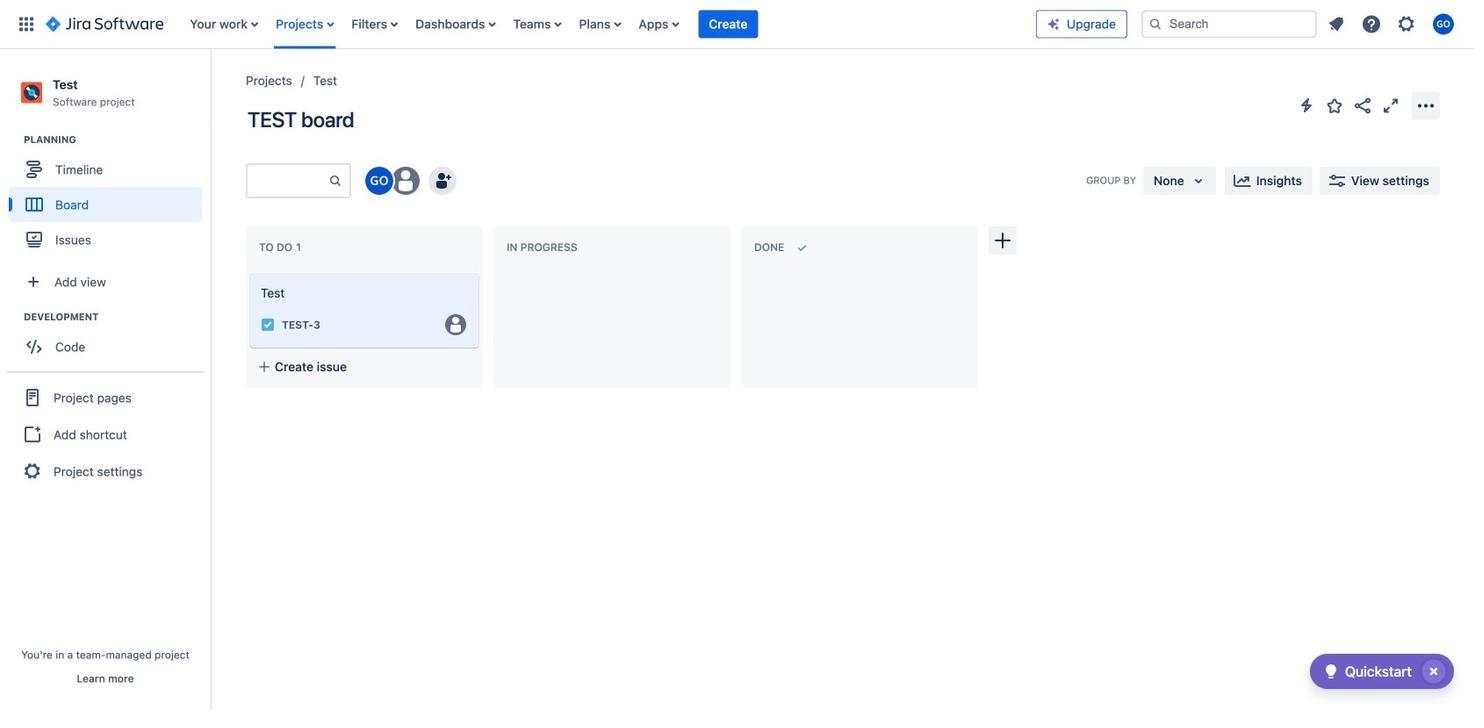 Task type: vqa. For each thing, say whether or not it's contained in the screenshot.
"Change view" icon
no



Task type: describe. For each thing, give the bounding box(es) containing it.
sidebar element
[[0, 49, 211, 711]]

heading for development "icon"
[[24, 310, 210, 324]]

create issue image
[[238, 262, 259, 283]]

create column image
[[993, 230, 1014, 251]]

dismiss quickstart image
[[1421, 658, 1449, 686]]

planning image
[[3, 129, 24, 150]]

search image
[[1149, 17, 1163, 31]]

development image
[[3, 307, 24, 328]]

settings image
[[1397, 14, 1418, 35]]

task image
[[261, 318, 275, 332]]

group for planning image
[[9, 133, 210, 263]]

2 vertical spatial group
[[7, 372, 204, 497]]

primary element
[[11, 0, 1037, 49]]



Task type: locate. For each thing, give the bounding box(es) containing it.
1 vertical spatial group
[[9, 310, 210, 370]]

1 horizontal spatial list
[[1321, 8, 1465, 40]]

to do element
[[259, 241, 305, 254]]

add people image
[[432, 170, 453, 192]]

jira software image
[[46, 14, 164, 35], [46, 14, 164, 35]]

star test board image
[[1325, 95, 1346, 116]]

sidebar navigation image
[[192, 70, 230, 105]]

more image
[[1416, 95, 1437, 116]]

help image
[[1362, 14, 1383, 35]]

group
[[9, 133, 210, 263], [9, 310, 210, 370], [7, 372, 204, 497]]

0 vertical spatial heading
[[24, 133, 210, 147]]

banner
[[0, 0, 1476, 49]]

group for development "icon"
[[9, 310, 210, 370]]

1 heading from the top
[[24, 133, 210, 147]]

2 heading from the top
[[24, 310, 210, 324]]

check image
[[1321, 662, 1342, 683]]

Search field
[[1142, 10, 1318, 38]]

None search field
[[1142, 10, 1318, 38]]

appswitcher icon image
[[16, 14, 37, 35]]

heading for planning image
[[24, 133, 210, 147]]

1 vertical spatial heading
[[24, 310, 210, 324]]

list item
[[699, 0, 759, 49]]

enter full screen image
[[1381, 95, 1402, 116]]

0 vertical spatial group
[[9, 133, 210, 263]]

your profile and settings image
[[1434, 14, 1455, 35]]

Search this board text field
[[248, 165, 329, 197]]

list
[[181, 0, 1037, 49], [1321, 8, 1465, 40]]

0 horizontal spatial list
[[181, 0, 1037, 49]]

notifications image
[[1327, 14, 1348, 35]]

heading
[[24, 133, 210, 147], [24, 310, 210, 324]]

automations menu button icon image
[[1297, 95, 1318, 116]]



